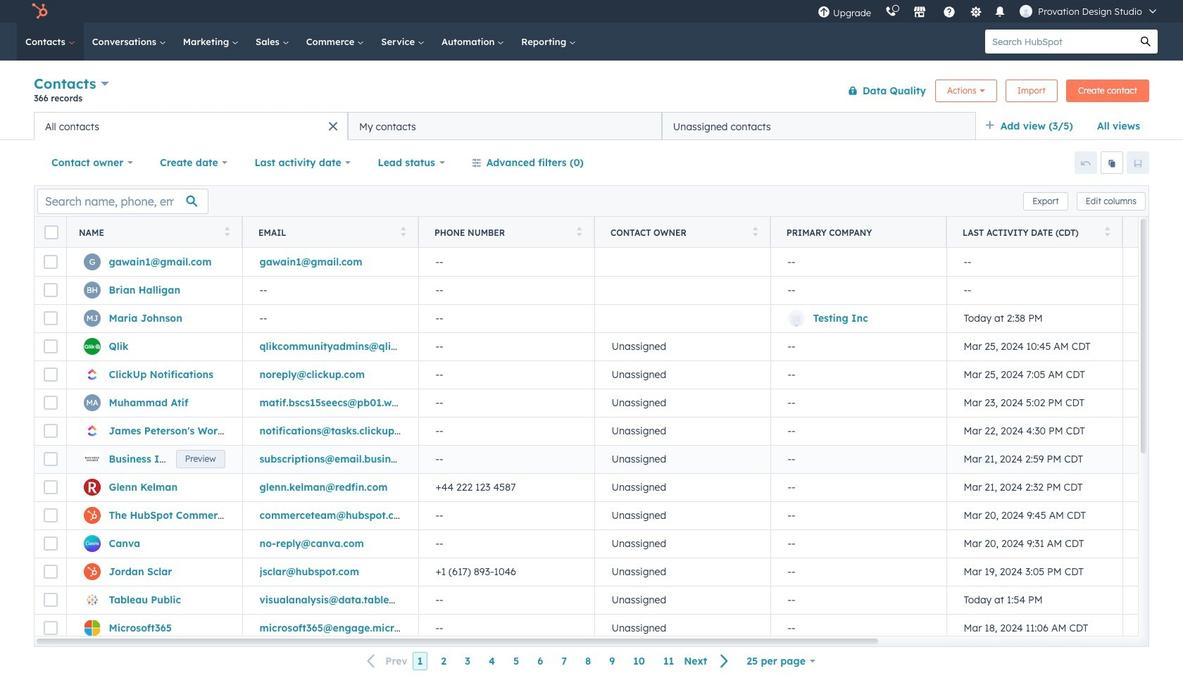 Task type: vqa. For each thing, say whether or not it's contained in the screenshot.
Link opens in a new window icon
no



Task type: describe. For each thing, give the bounding box(es) containing it.
5 press to sort. element from the left
[[1105, 226, 1110, 238]]

Search HubSpot search field
[[985, 30, 1134, 54]]

pagination navigation
[[359, 652, 738, 671]]

marketplaces image
[[914, 6, 926, 19]]

press to sort. image for first press to sort. element from the right
[[1105, 226, 1110, 236]]

1 press to sort. element from the left
[[224, 226, 230, 238]]

3 press to sort. element from the left
[[577, 226, 582, 238]]

james peterson image
[[1020, 5, 1033, 18]]

press to sort. image for second press to sort. element from the right
[[753, 226, 758, 236]]

4 press to sort. element from the left
[[753, 226, 758, 238]]

Search name, phone, email addresses, or company search field
[[37, 188, 208, 214]]



Task type: locate. For each thing, give the bounding box(es) containing it.
press to sort. element
[[224, 226, 230, 238], [400, 226, 406, 238], [577, 226, 582, 238], [753, 226, 758, 238], [1105, 226, 1110, 238]]

press to sort. image
[[224, 226, 230, 236], [753, 226, 758, 236], [1105, 226, 1110, 236]]

2 press to sort. element from the left
[[400, 226, 406, 238]]

column header
[[771, 217, 947, 248]]

menu
[[811, 0, 1166, 23]]

3 press to sort. image from the left
[[1105, 226, 1110, 236]]

1 press to sort. image from the left
[[224, 226, 230, 236]]

1 press to sort. image from the left
[[400, 226, 406, 236]]

0 horizontal spatial press to sort. image
[[224, 226, 230, 236]]

press to sort. image for third press to sort. element from the left
[[577, 226, 582, 236]]

banner
[[34, 72, 1150, 112]]

press to sort. image for fifth press to sort. element from the right
[[224, 226, 230, 236]]

press to sort. image for 2nd press to sort. element from the left
[[400, 226, 406, 236]]

1 horizontal spatial press to sort. image
[[577, 226, 582, 236]]

2 press to sort. image from the left
[[753, 226, 758, 236]]

0 horizontal spatial press to sort. image
[[400, 226, 406, 236]]

1 horizontal spatial press to sort. image
[[753, 226, 758, 236]]

press to sort. image
[[400, 226, 406, 236], [577, 226, 582, 236]]

2 horizontal spatial press to sort. image
[[1105, 226, 1110, 236]]

2 press to sort. image from the left
[[577, 226, 582, 236]]



